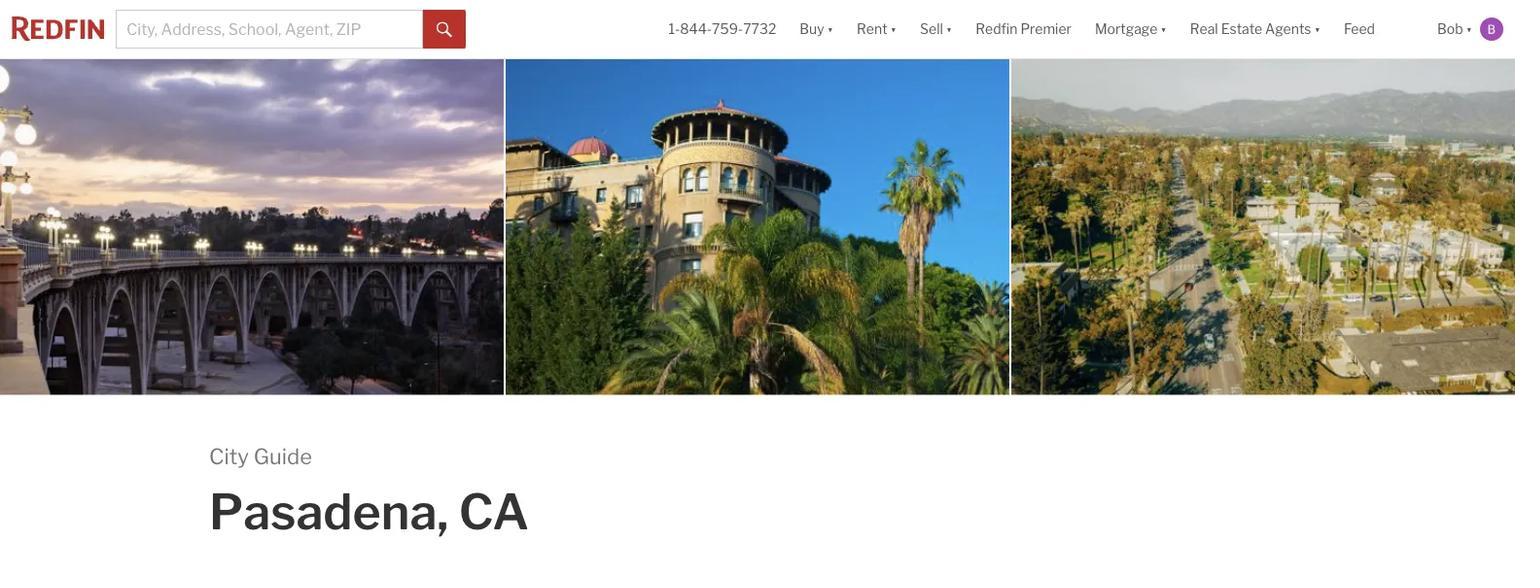 Task type: locate. For each thing, give the bounding box(es) containing it.
6 ▾ from the left
[[1466, 21, 1472, 37]]

real estate agents ▾
[[1190, 21, 1321, 37]]

2 ▾ from the left
[[890, 21, 897, 37]]

bob
[[1437, 21, 1463, 37]]

pasadena,
[[209, 482, 449, 542]]

759-
[[712, 21, 743, 37]]

sell ▾ button
[[920, 0, 952, 58]]

1-844-759-7732
[[669, 21, 776, 37]]

4 ▾ from the left
[[1161, 21, 1167, 37]]

7732
[[743, 21, 776, 37]]

mortgage ▾ button
[[1083, 0, 1179, 58]]

user photo image
[[1480, 18, 1504, 41]]

▾ right agents
[[1314, 21, 1321, 37]]

▾ right rent
[[890, 21, 897, 37]]

▾ for sell ▾
[[946, 21, 952, 37]]

pasadena, ca
[[209, 482, 529, 542]]

sell
[[920, 21, 943, 37]]

redfin
[[976, 21, 1018, 37]]

agents
[[1265, 21, 1312, 37]]

844-
[[680, 21, 712, 37]]

▾ for rent ▾
[[890, 21, 897, 37]]

▾ right buy
[[827, 21, 834, 37]]

3 ▾ from the left
[[946, 21, 952, 37]]

▾
[[827, 21, 834, 37], [890, 21, 897, 37], [946, 21, 952, 37], [1161, 21, 1167, 37], [1314, 21, 1321, 37], [1466, 21, 1472, 37]]

1-
[[669, 21, 680, 37]]

sell ▾
[[920, 21, 952, 37]]

▾ right mortgage
[[1161, 21, 1167, 37]]

estate
[[1221, 21, 1263, 37]]

1 ▾ from the left
[[827, 21, 834, 37]]

premier
[[1021, 21, 1072, 37]]

real
[[1190, 21, 1218, 37]]

city
[[209, 443, 249, 470]]

buy ▾ button
[[800, 0, 834, 58]]

City, Address, School, Agent, ZIP search field
[[116, 10, 423, 49]]

▾ right bob
[[1466, 21, 1472, 37]]

feed button
[[1332, 0, 1426, 58]]

mortgage
[[1095, 21, 1158, 37]]

▾ right "sell"
[[946, 21, 952, 37]]

bob ▾
[[1437, 21, 1472, 37]]

▾ for buy ▾
[[827, 21, 834, 37]]

mortgage ▾
[[1095, 21, 1167, 37]]

rent ▾ button
[[857, 0, 897, 58]]

submit search image
[[437, 22, 452, 38]]



Task type: describe. For each thing, give the bounding box(es) containing it.
redfin premier button
[[964, 0, 1083, 58]]

ca
[[459, 482, 529, 542]]

▾ for mortgage ▾
[[1161, 21, 1167, 37]]

buy ▾
[[800, 21, 834, 37]]

sell ▾ button
[[908, 0, 964, 58]]

guide
[[254, 443, 312, 470]]

feed
[[1344, 21, 1375, 37]]

▾ for bob ▾
[[1466, 21, 1472, 37]]

rent ▾
[[857, 21, 897, 37]]

5 ▾ from the left
[[1314, 21, 1321, 37]]

buy
[[800, 21, 824, 37]]

city guide
[[209, 443, 312, 470]]

real estate agents ▾ button
[[1179, 0, 1332, 58]]

buy ▾ button
[[788, 0, 845, 58]]

real estate agents ▾ link
[[1190, 0, 1321, 58]]

mortgage ▾ button
[[1095, 0, 1167, 58]]

1-844-759-7732 link
[[669, 21, 776, 37]]

rent
[[857, 21, 888, 37]]

rent ▾ button
[[845, 0, 908, 58]]

redfin premier
[[976, 21, 1072, 37]]



Task type: vqa. For each thing, say whether or not it's contained in the screenshot.
buy ▾ on the top of page
yes



